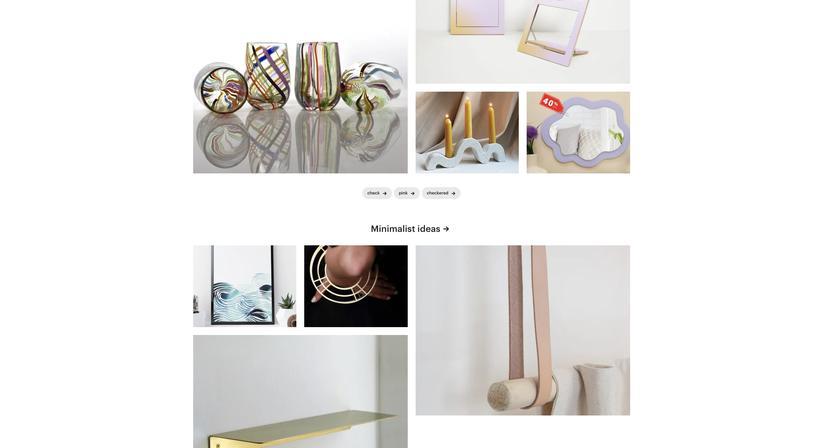 Task type: locate. For each thing, give the bounding box(es) containing it.
minimalist
[[371, 224, 415, 234]]

minimalist ideas link
[[371, 223, 452, 235]]

pink link
[[394, 187, 420, 199]]

concrete candle holder unda | decorative candle holder | concrete wave | concrete candlestick holder | concrete decor | candlestick holder (this link opens in a new tab or window) image
[[416, 92, 519, 174]]

brass shelf • the "right" shelf • floating wall shelf for kitchen, bath, or entryway (this link opens in a new tab or window) image
[[193, 335, 408, 448]]

pink
[[399, 191, 408, 196]]

checkered
[[427, 191, 448, 196]]



Task type: describe. For each thing, give the bounding box(es) containing it.
geometric pleasure, oversized geometric bracelet, modular chic bracelet. stacking bracelets.  delicate bracelet. stacking large bangles (this link opens in a new tab or window) image
[[304, 245, 408, 327]]

check link
[[362, 187, 392, 199]]

1 rainbow glass- hand blown glasses, cane stringer glass cups, colorful, bright, wine glass, great gift idea, fun, price per glass (this link opens in a new tab or window) image
[[193, 3, 408, 174]]

ideas
[[418, 224, 440, 234]]

checkered link
[[422, 187, 461, 199]]

minimalist ideas
[[371, 224, 440, 234]]

check
[[367, 191, 380, 196]]

fläpps folding chair - sunrise (this link opens in a new tab or window) image
[[416, 0, 630, 84]]

waves wall art, ocean art print, prints, watercolor print, poster, zen print, nautical decor, home wall decor, blue wall art, wall decor (this link opens in a new tab or window) image
[[193, 245, 296, 327]]

leather ceiling straps hanging dowel holder clothing rack rod holder scandinavian decor window treatment curtain rod holder 3rd anniversary (this link opens in a new tab or window) image
[[416, 245, 630, 416]]

cloud wavy wall mirror, oval wavy mirror for nursery, asymmetrical decorative mirror (this link opens in a new tab or window) image
[[527, 92, 630, 174]]



Task type: vqa. For each thing, say whether or not it's contained in the screenshot.
Geometric Pleasure, Oversized Geometric Bracelet, Modular Chic Bracelet. Stacking Bracelets.  Delicate Bracelet. Stacking Large Bangles (This Link Opens In A New Tab Or Window) "image"
yes



